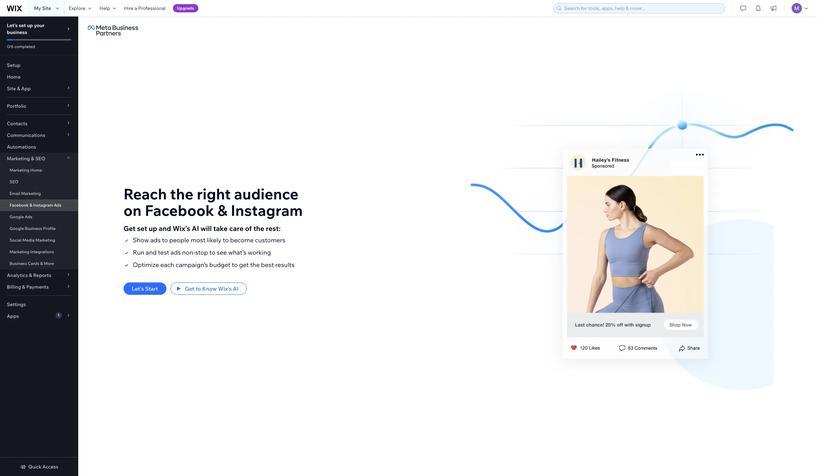 Task type: vqa. For each thing, say whether or not it's contained in the screenshot.
THE GET TO KNOW WIX'S AI
yes



Task type: describe. For each thing, give the bounding box(es) containing it.
marketing integrations link
[[0, 246, 78, 258]]

setup
[[7, 62, 21, 68]]

& inside reach the right audience on facebook & instagram
[[218, 201, 228, 220]]

1 horizontal spatial home
[[30, 168, 42, 173]]

settings
[[7, 301, 26, 308]]

google ads
[[10, 214, 32, 219]]

seo link
[[0, 176, 78, 188]]

stop
[[195, 248, 208, 256]]

0 horizontal spatial ai
[[192, 224, 199, 233]]

audience
[[234, 185, 299, 203]]

set for let's
[[19, 22, 26, 28]]

get to know wix's ai
[[185, 285, 239, 292]]

access
[[42, 464, 58, 470]]

facebook inside reach the right audience on facebook & instagram
[[145, 201, 214, 220]]

automations link
[[0, 141, 78, 153]]

integrations
[[30, 249, 54, 254]]

to right likely
[[223, 236, 229, 244]]

ads inside google ads link
[[25, 214, 32, 219]]

optimize each campaign's budget to get the best results
[[133, 261, 295, 269]]

to inside "button"
[[196, 285, 201, 292]]

reports
[[33, 272, 51, 278]]

seo inside dropdown button
[[35, 156, 45, 162]]

instagram inside reach the right audience on facebook & instagram
[[231, 201, 303, 220]]

to left get
[[232, 261, 238, 269]]

business cards & more link
[[0, 258, 78, 269]]

results
[[275, 261, 295, 269]]

know
[[202, 285, 217, 292]]

social media marketing
[[10, 238, 55, 243]]

billing
[[7, 284, 21, 290]]

care
[[229, 224, 244, 233]]

analytics & reports button
[[0, 269, 78, 281]]

marketing home
[[10, 168, 42, 173]]

marketing for &
[[7, 156, 30, 162]]

see
[[217, 248, 227, 256]]

analytics & reports
[[7, 272, 51, 278]]

non-
[[182, 248, 195, 256]]

communications button
[[0, 129, 78, 141]]

let's start
[[132, 285, 158, 292]]

app
[[21, 85, 31, 92]]

contacts
[[7, 120, 27, 127]]

instagram inside facebook & instagram ads link
[[33, 203, 53, 208]]

settings link
[[0, 299, 78, 310]]

marketing up facebook & instagram ads
[[21, 191, 41, 196]]

contacts button
[[0, 118, 78, 129]]

quick access
[[28, 464, 58, 470]]

portfolio button
[[0, 100, 78, 112]]

what's
[[228, 248, 247, 256]]

setup link
[[0, 59, 78, 71]]

a
[[135, 5, 137, 11]]

email marketing link
[[0, 188, 78, 199]]

to up test
[[162, 236, 168, 244]]

to left see
[[209, 248, 215, 256]]

home link
[[0, 71, 78, 83]]

get to know wix's ai button
[[170, 282, 247, 295]]

payments
[[26, 284, 49, 290]]

& for facebook & instagram ads
[[30, 203, 32, 208]]

marketing up integrations
[[35, 238, 55, 243]]

facebook & instagram ads link
[[0, 199, 78, 211]]

site & app button
[[0, 83, 78, 94]]

your
[[34, 22, 44, 28]]

0/6
[[7, 44, 14, 49]]

likely
[[207, 236, 222, 244]]

social media marketing link
[[0, 234, 78, 246]]

marketing for home
[[10, 168, 29, 173]]

up for and
[[149, 224, 157, 233]]

media
[[22, 238, 34, 243]]

upgrade button
[[173, 4, 198, 12]]

ads inside facebook & instagram ads link
[[54, 203, 61, 208]]

2 vertical spatial the
[[250, 261, 260, 269]]

site & app
[[7, 85, 31, 92]]

optimize
[[133, 261, 159, 269]]

google business profile
[[10, 226, 56, 231]]

more
[[44, 261, 54, 266]]

email marketing
[[10, 191, 41, 196]]

help button
[[95, 0, 120, 16]]

let's for let's set up your business
[[7, 22, 18, 28]]

rest:
[[266, 224, 281, 233]]

my site
[[34, 5, 51, 11]]

will
[[201, 224, 212, 233]]

start
[[145, 285, 158, 292]]

become
[[230, 236, 254, 244]]

google business profile link
[[0, 223, 78, 234]]

analytics
[[7, 272, 28, 278]]

customers
[[255, 236, 285, 244]]

email
[[10, 191, 20, 196]]



Task type: locate. For each thing, give the bounding box(es) containing it.
google up google business profile
[[10, 214, 24, 219]]

to left know
[[196, 285, 201, 292]]

0 horizontal spatial ads
[[150, 236, 161, 244]]

my
[[34, 5, 41, 11]]

automations
[[7, 144, 36, 150]]

0 vertical spatial ai
[[192, 224, 199, 233]]

of
[[245, 224, 252, 233]]

right
[[197, 185, 231, 203]]

1 horizontal spatial let's
[[132, 285, 144, 292]]

0 horizontal spatial and
[[146, 248, 157, 256]]

instagram down email marketing link
[[33, 203, 53, 208]]

1 vertical spatial ads
[[25, 214, 32, 219]]

& left "app"
[[17, 85, 20, 92]]

google up social at left
[[10, 226, 24, 231]]

seo up email
[[10, 179, 18, 184]]

0 vertical spatial google
[[10, 214, 24, 219]]

facebook up 'wix's'
[[145, 201, 214, 220]]

1 vertical spatial get
[[185, 285, 194, 292]]

& down "email marketing"
[[30, 203, 32, 208]]

ads up google business profile
[[25, 214, 32, 219]]

1 horizontal spatial instagram
[[231, 201, 303, 220]]

& left more
[[40, 261, 43, 266]]

let's left start
[[132, 285, 144, 292]]

wix's
[[218, 285, 232, 292]]

run
[[133, 248, 144, 256]]

the
[[170, 185, 194, 203], [254, 224, 264, 233], [250, 261, 260, 269]]

1 vertical spatial let's
[[132, 285, 144, 292]]

0 horizontal spatial home
[[7, 74, 21, 80]]

quick access button
[[20, 464, 58, 470]]

marketing down social at left
[[10, 249, 29, 254]]

1 horizontal spatial and
[[159, 224, 171, 233]]

& for site & app
[[17, 85, 20, 92]]

1 vertical spatial set
[[137, 224, 147, 233]]

marketing for integrations
[[10, 249, 29, 254]]

& inside "dropdown button"
[[29, 272, 32, 278]]

set up business
[[19, 22, 26, 28]]

0 vertical spatial business
[[25, 226, 42, 231]]

0 horizontal spatial set
[[19, 22, 26, 28]]

get
[[124, 224, 136, 233], [185, 285, 194, 292]]

portfolio
[[7, 103, 26, 109]]

1 vertical spatial home
[[30, 168, 42, 173]]

budget
[[209, 261, 230, 269]]

each
[[160, 261, 174, 269]]

marketing inside dropdown button
[[7, 156, 30, 162]]

the right of
[[254, 224, 264, 233]]

1 horizontal spatial set
[[137, 224, 147, 233]]

0 vertical spatial get
[[124, 224, 136, 233]]

home
[[7, 74, 21, 80], [30, 168, 42, 173]]

home down setup
[[7, 74, 21, 80]]

marketing down marketing & seo
[[10, 168, 29, 173]]

billing & payments button
[[0, 281, 78, 293]]

0 horizontal spatial instagram
[[33, 203, 53, 208]]

home down marketing & seo dropdown button
[[30, 168, 42, 173]]

to
[[162, 236, 168, 244], [223, 236, 229, 244], [209, 248, 215, 256], [232, 261, 238, 269], [196, 285, 201, 292]]

1 vertical spatial site
[[7, 85, 16, 92]]

get left know
[[185, 285, 194, 292]]

wix's
[[173, 224, 190, 233]]

the inside reach the right audience on facebook & instagram
[[170, 185, 194, 203]]

business up social media marketing
[[25, 226, 42, 231]]

marketing
[[7, 156, 30, 162], [10, 168, 29, 173], [21, 191, 41, 196], [35, 238, 55, 243], [10, 249, 29, 254]]

show
[[133, 236, 149, 244]]

business
[[7, 29, 27, 35]]

on
[[124, 201, 142, 220]]

set inside let's set up your business
[[19, 22, 26, 28]]

set for get
[[137, 224, 147, 233]]

1 vertical spatial and
[[146, 248, 157, 256]]

0 vertical spatial seo
[[35, 156, 45, 162]]

ads down email marketing link
[[54, 203, 61, 208]]

reach
[[124, 185, 167, 203]]

up for your
[[27, 22, 33, 28]]

get for get to know wix's ai
[[185, 285, 194, 292]]

0 vertical spatial the
[[170, 185, 194, 203]]

& inside dropdown button
[[31, 156, 34, 162]]

0 vertical spatial ads
[[150, 236, 161, 244]]

ai right wix's
[[233, 285, 239, 292]]

& up marketing home
[[31, 156, 34, 162]]

0 horizontal spatial site
[[7, 85, 16, 92]]

facebook up google ads
[[10, 203, 29, 208]]

1 vertical spatial business
[[10, 261, 27, 266]]

ads
[[54, 203, 61, 208], [25, 214, 32, 219]]

1 horizontal spatial seo
[[35, 156, 45, 162]]

hire a professional
[[124, 5, 166, 11]]

0 horizontal spatial seo
[[10, 179, 18, 184]]

seo up marketing home link
[[35, 156, 45, 162]]

let's inside let's set up your business
[[7, 22, 18, 28]]

0 vertical spatial site
[[42, 5, 51, 11]]

instagram up rest:
[[231, 201, 303, 220]]

show ads to people most likely to become customers
[[133, 236, 285, 244]]

ai
[[192, 224, 199, 233], [233, 285, 239, 292]]

0 vertical spatial home
[[7, 74, 21, 80]]

campaign's
[[176, 261, 208, 269]]

get inside "button"
[[185, 285, 194, 292]]

take
[[213, 224, 228, 233]]

1 vertical spatial ai
[[233, 285, 239, 292]]

up inside let's set up your business
[[27, 22, 33, 28]]

billing & payments
[[7, 284, 49, 290]]

let's start button
[[124, 282, 166, 295]]

let's set up your business
[[7, 22, 44, 35]]

Search for tools, apps, help & more... field
[[562, 3, 723, 13]]

& inside popup button
[[17, 85, 20, 92]]

upgrade
[[177, 5, 194, 11]]

1 google from the top
[[10, 214, 24, 219]]

cards
[[28, 261, 39, 266]]

ads right test
[[171, 248, 181, 256]]

0 vertical spatial and
[[159, 224, 171, 233]]

0 horizontal spatial get
[[124, 224, 136, 233]]

0 vertical spatial ads
[[54, 203, 61, 208]]

1 vertical spatial ads
[[171, 248, 181, 256]]

& for marketing & seo
[[31, 156, 34, 162]]

0 vertical spatial set
[[19, 22, 26, 28]]

& right billing
[[22, 284, 25, 290]]

ads right show
[[150, 236, 161, 244]]

the right get
[[250, 261, 260, 269]]

1 vertical spatial up
[[149, 224, 157, 233]]

1 horizontal spatial up
[[149, 224, 157, 233]]

let's for let's start
[[132, 285, 144, 292]]

google for google ads
[[10, 214, 24, 219]]

0 horizontal spatial ads
[[25, 214, 32, 219]]

marketing & seo
[[7, 156, 45, 162]]

& inside popup button
[[22, 284, 25, 290]]

seo
[[35, 156, 45, 162], [10, 179, 18, 184]]

0 horizontal spatial facebook
[[10, 203, 29, 208]]

communications
[[7, 132, 45, 138]]

professional
[[138, 5, 166, 11]]

sidebar element
[[0, 16, 78, 476]]

quick
[[28, 464, 41, 470]]

and left test
[[146, 248, 157, 256]]

0 horizontal spatial let's
[[7, 22, 18, 28]]

site left "app"
[[7, 85, 16, 92]]

1 horizontal spatial get
[[185, 285, 194, 292]]

&
[[17, 85, 20, 92], [31, 156, 34, 162], [218, 201, 228, 220], [30, 203, 32, 208], [40, 261, 43, 266], [29, 272, 32, 278], [22, 284, 25, 290]]

social
[[10, 238, 21, 243]]

1 vertical spatial the
[[254, 224, 264, 233]]

1 vertical spatial seo
[[10, 179, 18, 184]]

let's inside button
[[132, 285, 144, 292]]

0 horizontal spatial up
[[27, 22, 33, 28]]

site
[[42, 5, 51, 11], [7, 85, 16, 92]]

& left reports
[[29, 272, 32, 278]]

up left your
[[27, 22, 33, 28]]

let's up business
[[7, 22, 18, 28]]

site right my
[[42, 5, 51, 11]]

profile
[[43, 226, 56, 231]]

1 horizontal spatial ads
[[171, 248, 181, 256]]

google ads link
[[0, 211, 78, 223]]

get for get set up and wix's ai will take care of the rest:
[[124, 224, 136, 233]]

ai inside "button"
[[233, 285, 239, 292]]

1 horizontal spatial ai
[[233, 285, 239, 292]]

google
[[10, 214, 24, 219], [10, 226, 24, 231]]

instagram
[[231, 201, 303, 220], [33, 203, 53, 208]]

hire a professional link
[[120, 0, 170, 16]]

set up show
[[137, 224, 147, 233]]

1 vertical spatial google
[[10, 226, 24, 231]]

best
[[261, 261, 274, 269]]

set
[[19, 22, 26, 28], [137, 224, 147, 233]]

most
[[191, 236, 206, 244]]

ai left will
[[192, 224, 199, 233]]

business
[[25, 226, 42, 231], [10, 261, 27, 266]]

0 vertical spatial up
[[27, 22, 33, 28]]

marketing & seo button
[[0, 153, 78, 164]]

& for billing & payments
[[22, 284, 25, 290]]

1 horizontal spatial ads
[[54, 203, 61, 208]]

the left right
[[170, 185, 194, 203]]

google for google business profile
[[10, 226, 24, 231]]

site inside popup button
[[7, 85, 16, 92]]

completed
[[14, 44, 35, 49]]

reach the right audience on facebook & instagram
[[124, 185, 303, 220]]

& up take
[[218, 201, 228, 220]]

2 google from the top
[[10, 226, 24, 231]]

& for analytics & reports
[[29, 272, 32, 278]]

facebook inside sidebar element
[[10, 203, 29, 208]]

and left 'wix's'
[[159, 224, 171, 233]]

business cards & more
[[10, 261, 54, 266]]

ads
[[150, 236, 161, 244], [171, 248, 181, 256]]

hire
[[124, 5, 133, 11]]

run and test ads non-stop to see what's working
[[133, 248, 271, 256]]

get up show
[[124, 224, 136, 233]]

1 horizontal spatial facebook
[[145, 201, 214, 220]]

get set up and wix's ai will take care of the rest:
[[124, 224, 281, 233]]

up up show
[[149, 224, 157, 233]]

people
[[169, 236, 189, 244]]

business inside business cards & more link
[[10, 261, 27, 266]]

1
[[58, 313, 60, 318]]

marketing down automations
[[7, 156, 30, 162]]

and
[[159, 224, 171, 233], [146, 248, 157, 256]]

1 horizontal spatial site
[[42, 5, 51, 11]]

business up analytics
[[10, 261, 27, 266]]

apps
[[7, 313, 19, 319]]

0 vertical spatial let's
[[7, 22, 18, 28]]

business inside google business profile link
[[25, 226, 42, 231]]

up
[[27, 22, 33, 28], [149, 224, 157, 233]]



